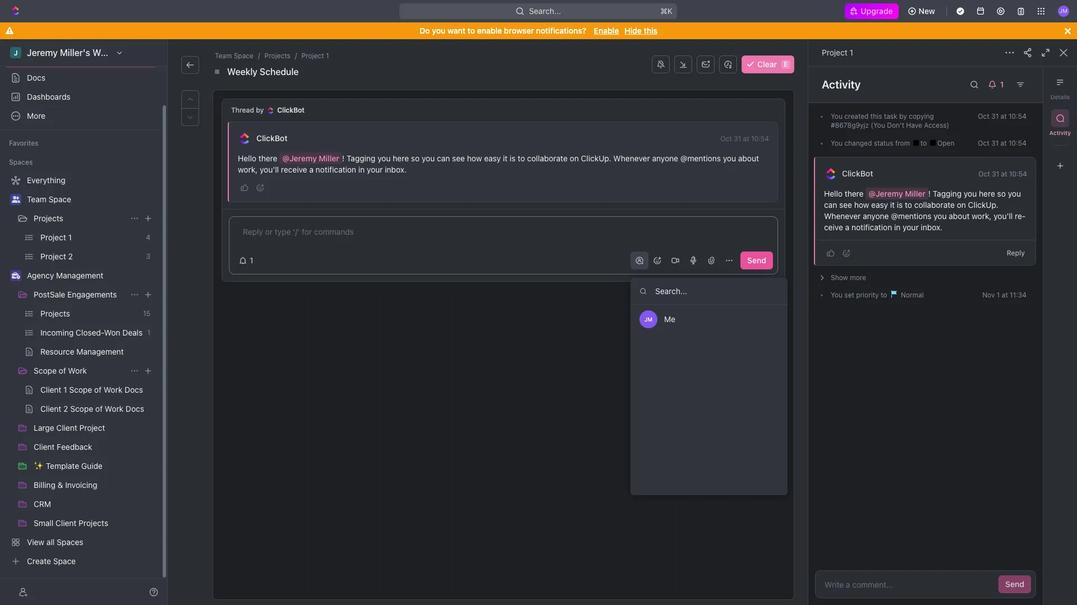 Task type: locate. For each thing, give the bounding box(es) containing it.
this right hide
[[644, 26, 658, 35]]

here inside ! tagging you here so you can see how easy it is to collaborate on clickup. whenever anyone @mentions you about work, you'll receive a notification in your inbox.
[[393, 154, 409, 163]]

projects link
[[262, 50, 293, 62], [34, 210, 126, 228]]

0 horizontal spatial send
[[747, 256, 766, 265]]

Search... text field
[[631, 278, 788, 305]]

team inside sidebar navigation
[[27, 195, 46, 204]]

at for changed status from
[[1001, 139, 1007, 148]]

work, inside ! tagging you here so you can see how easy it is to collaborate on clickup. whenever anyone @mentions you about work, you'll receive a notification in your inbox.
[[238, 165, 258, 174]]

1 vertical spatial @mentions
[[891, 212, 932, 221]]

team space link
[[213, 50, 256, 62], [27, 191, 155, 209]]

is inside ! tagging you here so you can see how easy it is to collaborate on clickup. whenever anyone @mentions you about work, you'll receive a notification in your inbox.
[[510, 154, 516, 163]]

activity
[[822, 78, 861, 91], [1050, 130, 1071, 136]]

search...
[[529, 6, 561, 16]]

you left changed
[[831, 139, 843, 148]]

team right user group image
[[27, 195, 46, 204]]

1 horizontal spatial hello
[[824, 189, 843, 199]]

0 vertical spatial you
[[831, 112, 843, 121]]

0 vertical spatial whenever
[[614, 154, 650, 163]]

clickbot up clickbot button
[[277, 106, 305, 114]]

tagging
[[347, 154, 375, 163], [933, 189, 962, 199]]

you'll left re
[[994, 212, 1013, 221]]

on inside ! tagging you here so you can see how easy it is to collaborate on clickup. whenever anyone @mentions you about work, you'll receive a notification in your inbox.
[[570, 154, 579, 163]]

this inside you created this task by copying #8678g9yjz (you don't have access)
[[871, 112, 882, 121]]

you created this task by copying #8678g9yjz (you don't have access)
[[831, 112, 949, 130]]

0 vertical spatial activity
[[822, 78, 861, 91]]

in inside '! tagging you here so you can see how easy it is to collaborate on clickup. whenever anyone @mentions you about work, you'll re ceive a notification in your inbox.'
[[894, 223, 901, 232]]

1 vertical spatial team
[[27, 195, 46, 204]]

hello there for ceive
[[824, 189, 866, 199]]

0 horizontal spatial hello there
[[238, 154, 280, 163]]

it for a
[[503, 154, 508, 163]]

by up the don't
[[899, 112, 907, 121]]

task
[[884, 112, 898, 121]]

clickbot
[[277, 106, 305, 114], [256, 134, 288, 143], [842, 169, 873, 178]]

you
[[432, 26, 446, 35], [378, 154, 391, 163], [422, 154, 435, 163], [723, 154, 736, 163], [964, 189, 977, 199], [1008, 189, 1021, 199], [934, 212, 947, 221]]

about inside ! tagging you here so you can see how easy it is to collaborate on clickup. whenever anyone @mentions you about work, you'll receive a notification in your inbox.
[[738, 154, 759, 163]]

1 horizontal spatial collaborate
[[914, 200, 955, 210]]

there for ceive
[[845, 189, 864, 199]]

/ up schedule
[[295, 52, 297, 60]]

0 vertical spatial team
[[215, 52, 232, 60]]

here inside '! tagging you here so you can see how easy it is to collaborate on clickup. whenever anyone @mentions you about work, you'll re ceive a notification in your inbox.'
[[979, 189, 995, 199]]

clickbot inside task sidebar content section
[[842, 169, 873, 178]]

your
[[367, 165, 383, 174], [903, 223, 919, 232]]

how for a
[[467, 154, 482, 163]]

0 horizontal spatial your
[[367, 165, 383, 174]]

new button
[[903, 2, 942, 20]]

1 vertical spatial so
[[997, 189, 1006, 199]]

projects
[[265, 52, 291, 60], [34, 214, 63, 223]]

on
[[570, 154, 579, 163], [957, 200, 966, 210]]

oct 31 at 10:54
[[978, 112, 1027, 121], [721, 135, 769, 143], [978, 139, 1027, 148], [979, 170, 1027, 178]]

0 vertical spatial projects
[[265, 52, 291, 60]]

send
[[747, 256, 766, 265], [1006, 580, 1025, 590]]

collaborate inside ! tagging you here so you can see how easy it is to collaborate on clickup. whenever anyone @mentions you about work, you'll receive a notification in your inbox.
[[527, 154, 568, 163]]

1 horizontal spatial is
[[897, 200, 903, 210]]

so
[[411, 154, 420, 163], [997, 189, 1006, 199]]

clickbot button
[[256, 134, 288, 144]]

1 horizontal spatial on
[[957, 200, 966, 210]]

scope of work link
[[34, 362, 126, 380]]

1
[[850, 48, 853, 57], [326, 52, 329, 60], [250, 256, 253, 265], [997, 291, 1000, 300]]

3 you from the top
[[831, 291, 843, 300]]

1 horizontal spatial there
[[845, 189, 864, 199]]

by
[[256, 106, 264, 114], [899, 112, 907, 121]]

0 horizontal spatial there
[[259, 154, 277, 163]]

@mentions for ceive
[[891, 212, 932, 221]]

you inside you created this task by copying #8678g9yjz (you don't have access)
[[831, 112, 843, 121]]

you'll inside ! tagging you here so you can see how easy it is to collaborate on clickup. whenever anyone @mentions you about work, you'll receive a notification in your inbox.
[[260, 165, 279, 174]]

reply
[[1007, 249, 1025, 257]]

can for ceive
[[824, 200, 837, 210]]

0 horizontal spatial projects link
[[34, 210, 126, 228]]

see inside '! tagging you here so you can see how easy it is to collaborate on clickup. whenever anyone @mentions you about work, you'll re ceive a notification in your inbox.'
[[839, 200, 852, 210]]

at
[[1001, 112, 1007, 121], [743, 135, 749, 143], [1001, 139, 1007, 148], [1001, 170, 1007, 178], [1002, 291, 1008, 300]]

work, left re
[[972, 212, 992, 221]]

0 vertical spatial collaborate
[[527, 154, 568, 163]]

0 horizontal spatial team space link
[[27, 191, 155, 209]]

0 vertical spatial here
[[393, 154, 409, 163]]

! inside '! tagging you here so you can see how easy it is to collaborate on clickup. whenever anyone @mentions you about work, you'll re ceive a notification in your inbox.'
[[929, 189, 931, 199]]

project 1 link
[[822, 48, 853, 57], [299, 50, 331, 62]]

re
[[1015, 212, 1026, 221]]

enable
[[477, 26, 502, 35]]

collaborate for a
[[527, 154, 568, 163]]

activity inside task sidebar navigation tab list
[[1050, 130, 1071, 136]]

tree
[[4, 172, 157, 571]]

this up (you
[[871, 112, 882, 121]]

so inside '! tagging you here so you can see how easy it is to collaborate on clickup. whenever anyone @mentions you about work, you'll re ceive a notification in your inbox.'
[[997, 189, 1006, 199]]

1 vertical spatial see
[[839, 200, 852, 210]]

hello there inside task sidebar content section
[[824, 189, 866, 199]]

by right thread
[[256, 106, 264, 114]]

tree containing team space
[[4, 172, 157, 571]]

upgrade
[[861, 6, 893, 16]]

you'll left receive
[[260, 165, 279, 174]]

there for a
[[259, 154, 277, 163]]

0 vertical spatial send button
[[741, 252, 773, 270]]

project 1 link down upgrade link
[[822, 48, 853, 57]]

1 horizontal spatial team space link
[[213, 50, 256, 62]]

2 vertical spatial you
[[831, 291, 843, 300]]

1 vertical spatial you'll
[[994, 212, 1013, 221]]

whenever for ceive
[[824, 212, 861, 221]]

! for ceive
[[929, 189, 931, 199]]

0 vertical spatial easy
[[484, 154, 501, 163]]

clickbot inside button
[[256, 134, 288, 143]]

projects down "team space" at the top left of page
[[34, 214, 63, 223]]

tree inside sidebar navigation
[[4, 172, 157, 571]]

10:54
[[1009, 112, 1027, 121], [751, 135, 769, 143], [1009, 139, 1027, 148], [1009, 170, 1027, 178]]

nov
[[983, 291, 995, 300]]

0 vertical spatial it
[[503, 154, 508, 163]]

here for a
[[393, 154, 409, 163]]

0 vertical spatial work,
[[238, 165, 258, 174]]

hello inside task sidebar content section
[[824, 189, 843, 199]]

1 horizontal spatial so
[[997, 189, 1006, 199]]

0 horizontal spatial here
[[393, 154, 409, 163]]

@mentions inside '! tagging you here so you can see how easy it is to collaborate on clickup. whenever anyone @mentions you about work, you'll re ceive a notification in your inbox.'
[[891, 212, 932, 221]]

set priority to
[[843, 291, 889, 300]]

notification
[[316, 165, 356, 174], [852, 223, 892, 232]]

inbox.
[[385, 165, 407, 174], [921, 223, 943, 232]]

about for a
[[738, 154, 759, 163]]

0 vertical spatial there
[[259, 154, 277, 163]]

it inside ! tagging you here so you can see how easy it is to collaborate on clickup. whenever anyone @mentions you about work, you'll receive a notification in your inbox.
[[503, 154, 508, 163]]

0 vertical spatial notification
[[316, 165, 356, 174]]

oct
[[978, 112, 990, 121], [721, 135, 732, 143], [978, 139, 990, 148], [979, 170, 990, 178]]

#8678g9yjz
[[831, 121, 869, 130]]

whenever inside ! tagging you here so you can see how easy it is to collaborate on clickup. whenever anyone @mentions you about work, you'll receive a notification in your inbox.
[[614, 154, 650, 163]]

collaborate inside '! tagging you here so you can see how easy it is to collaborate on clickup. whenever anyone @mentions you about work, you'll re ceive a notification in your inbox.'
[[914, 200, 955, 210]]

send inside task sidebar content section
[[1006, 580, 1025, 590]]

to inside ! tagging you here so you can see how easy it is to collaborate on clickup. whenever anyone @mentions you about work, you'll receive a notification in your inbox.
[[518, 154, 525, 163]]

0 vertical spatial you'll
[[260, 165, 279, 174]]

0 horizontal spatial project 1 link
[[299, 50, 331, 62]]

1 vertical spatial this
[[871, 112, 882, 121]]

easy inside ! tagging you here so you can see how easy it is to collaborate on clickup. whenever anyone @mentions you about work, you'll receive a notification in your inbox.
[[484, 154, 501, 163]]

whenever for a
[[614, 154, 650, 163]]

it for ceive
[[890, 200, 895, 210]]

0 horizontal spatial can
[[437, 154, 450, 163]]

@mentions inside ! tagging you here so you can see how easy it is to collaborate on clickup. whenever anyone @mentions you about work, you'll receive a notification in your inbox.
[[680, 154, 721, 163]]

0 horizontal spatial a
[[309, 165, 314, 174]]

0 vertical spatial anyone
[[652, 154, 678, 163]]

1 vertical spatial hello
[[824, 189, 843, 199]]

0 horizontal spatial inbox.
[[385, 165, 407, 174]]

1 vertical spatial projects link
[[34, 210, 126, 228]]

1 horizontal spatial hello there
[[824, 189, 866, 199]]

space inside sidebar navigation
[[49, 195, 71, 204]]

whenever inside '! tagging you here so you can see how easy it is to collaborate on clickup. whenever anyone @mentions you about work, you'll re ceive a notification in your inbox.'
[[824, 212, 861, 221]]

0 horizontal spatial you'll
[[260, 165, 279, 174]]

1 horizontal spatial it
[[890, 200, 895, 210]]

1 vertical spatial anyone
[[863, 212, 889, 221]]

! inside ! tagging you here so you can see how easy it is to collaborate on clickup. whenever anyone @mentions you about work, you'll receive a notification in your inbox.
[[342, 154, 345, 163]]

notifications?
[[536, 26, 586, 35]]

there
[[259, 154, 277, 163], [845, 189, 864, 199]]

⌘k
[[661, 6, 673, 16]]

it
[[503, 154, 508, 163], [890, 200, 895, 210]]

open
[[936, 139, 955, 148]]

your inside ! tagging you here so you can see how easy it is to collaborate on clickup. whenever anyone @mentions you about work, you'll receive a notification in your inbox.
[[367, 165, 383, 174]]

there down clickbot button
[[259, 154, 277, 163]]

0 vertical spatial can
[[437, 154, 450, 163]]

changed
[[845, 139, 872, 148]]

dashboards
[[27, 92, 70, 102]]

1 horizontal spatial how
[[854, 200, 869, 210]]

can inside ! tagging you here so you can see how easy it is to collaborate on clickup. whenever anyone @mentions you about work, you'll receive a notification in your inbox.
[[437, 154, 450, 163]]

clickup. inside ! tagging you here so you can see how easy it is to collaborate on clickup. whenever anyone @mentions you about work, you'll receive a notification in your inbox.
[[581, 154, 611, 163]]

1 vertical spatial send button
[[999, 576, 1031, 594]]

0 horizontal spatial hello
[[238, 154, 256, 163]]

! for a
[[342, 154, 345, 163]]

1 vertical spatial activity
[[1050, 130, 1071, 136]]

see for ceive
[[839, 200, 852, 210]]

1 inside task sidebar content section
[[997, 291, 1000, 300]]

anyone inside ! tagging you here so you can see how easy it is to collaborate on clickup. whenever anyone @mentions you about work, you'll receive a notification in your inbox.
[[652, 154, 678, 163]]

spaces
[[9, 158, 33, 167]]

you'll
[[260, 165, 279, 174], [994, 212, 1013, 221]]

inbox. inside ! tagging you here so you can see how easy it is to collaborate on clickup. whenever anyone @mentions you about work, you'll receive a notification in your inbox.
[[385, 165, 407, 174]]

it inside '! tagging you here so you can see how easy it is to collaborate on clickup. whenever anyone @mentions you about work, you'll re ceive a notification in your inbox.'
[[890, 200, 895, 210]]

1 horizontal spatial your
[[903, 223, 919, 232]]

anyone
[[652, 154, 678, 163], [863, 212, 889, 221]]

there inside task sidebar content section
[[845, 189, 864, 199]]

about inside '! tagging you here so you can see how easy it is to collaborate on clickup. whenever anyone @mentions you about work, you'll re ceive a notification in your inbox.'
[[949, 212, 970, 221]]

0 vertical spatial tagging
[[347, 154, 375, 163]]

clear
[[758, 59, 777, 69]]

clickup. inside '! tagging you here so you can see how easy it is to collaborate on clickup. whenever anyone @mentions you about work, you'll re ceive a notification in your inbox.'
[[968, 200, 999, 210]]

by inside you created this task by copying #8678g9yjz (you don't have access)
[[899, 112, 907, 121]]

clickbot down changed
[[842, 169, 873, 178]]

0 horizontal spatial clickup.
[[581, 154, 611, 163]]

your inside '! tagging you here so you can see how easy it is to collaborate on clickup. whenever anyone @mentions you about work, you'll re ceive a notification in your inbox.'
[[903, 223, 919, 232]]

0 horizontal spatial about
[[738, 154, 759, 163]]

work, inside '! tagging you here so you can see how easy it is to collaborate on clickup. whenever anyone @mentions you about work, you'll re ceive a notification in your inbox.'
[[972, 212, 992, 221]]

activity down details
[[1050, 130, 1071, 136]]

1 vertical spatial how
[[854, 200, 869, 210]]

so for a
[[411, 154, 420, 163]]

1 horizontal spatial anyone
[[863, 212, 889, 221]]

0 horizontal spatial project
[[302, 52, 324, 60]]

you up #8678g9yjz
[[831, 112, 843, 121]]

me
[[664, 315, 676, 324]]

work, down clickbot button
[[238, 165, 258, 174]]

so for ceive
[[997, 189, 1006, 199]]

projects link down "team space" at the top left of page
[[34, 210, 126, 228]]

at for set priority to
[[1002, 291, 1008, 300]]

31
[[992, 112, 999, 121], [734, 135, 741, 143], [992, 139, 999, 148], [992, 170, 999, 178]]

1 you from the top
[[831, 112, 843, 121]]

projects up schedule
[[265, 52, 291, 60]]

favorites
[[9, 139, 39, 148]]

tagging inside ! tagging you here so you can see how easy it is to collaborate on clickup. whenever anyone @mentions you about work, you'll receive a notification in your inbox.
[[347, 154, 375, 163]]

!
[[342, 154, 345, 163], [929, 189, 931, 199]]

hello there down changed
[[824, 189, 866, 199]]

0 horizontal spatial anyone
[[652, 154, 678, 163]]

0 vertical spatial a
[[309, 165, 314, 174]]

jm
[[645, 316, 653, 323]]

a inside ! tagging you here so you can see how easy it is to collaborate on clickup. whenever anyone @mentions you about work, you'll receive a notification in your inbox.
[[309, 165, 314, 174]]

space up weekly
[[234, 52, 254, 60]]

0 horizontal spatial see
[[452, 154, 465, 163]]

0 horizontal spatial in
[[358, 165, 365, 174]]

1 vertical spatial space
[[49, 195, 71, 204]]

0 vertical spatial clickup.
[[581, 154, 611, 163]]

easy
[[484, 154, 501, 163], [871, 200, 888, 210]]

space
[[234, 52, 254, 60], [49, 195, 71, 204]]

is for ceive
[[897, 200, 903, 210]]

how inside ! tagging you here so you can see how easy it is to collaborate on clickup. whenever anyone @mentions you about work, you'll receive a notification in your inbox.
[[467, 154, 482, 163]]

0 horizontal spatial whenever
[[614, 154, 650, 163]]

0 vertical spatial so
[[411, 154, 420, 163]]

activity down project 1
[[822, 78, 861, 91]]

work, for a
[[238, 165, 258, 174]]

0 horizontal spatial tagging
[[347, 154, 375, 163]]

1 vertical spatial tagging
[[933, 189, 962, 199]]

1 horizontal spatial work,
[[972, 212, 992, 221]]

activity inside task sidebar content section
[[822, 78, 861, 91]]

1 vertical spatial here
[[979, 189, 995, 199]]

project 1 link up weekly schedule link
[[299, 50, 331, 62]]

@mentions for a
[[680, 154, 721, 163]]

0 vertical spatial about
[[738, 154, 759, 163]]

1 vertical spatial notification
[[852, 223, 892, 232]]

thread
[[231, 106, 254, 114]]

here
[[393, 154, 409, 163], [979, 189, 995, 199]]

0 horizontal spatial so
[[411, 154, 420, 163]]

enable
[[594, 26, 619, 35]]

ceive
[[824, 212, 1026, 232]]

1 horizontal spatial here
[[979, 189, 995, 199]]

0 horizontal spatial projects
[[34, 214, 63, 223]]

tagging for a
[[347, 154, 375, 163]]

space right user group image
[[49, 195, 71, 204]]

there down changed
[[845, 189, 864, 199]]

1 horizontal spatial send
[[1006, 580, 1025, 590]]

0 vertical spatial clickbot
[[277, 106, 305, 114]]

work,
[[238, 165, 258, 174], [972, 212, 992, 221]]

to inside '! tagging you here so you can see how easy it is to collaborate on clickup. whenever anyone @mentions you about work, you'll re ceive a notification in your inbox.'
[[905, 200, 912, 210]]

2 you from the top
[[831, 139, 843, 148]]

0 horizontal spatial easy
[[484, 154, 501, 163]]

in inside ! tagging you here so you can see how easy it is to collaborate on clickup. whenever anyone @mentions you about work, you'll receive a notification in your inbox.
[[358, 165, 365, 174]]

changed status from
[[843, 139, 912, 148]]

can inside '! tagging you here so you can see how easy it is to collaborate on clickup. whenever anyone @mentions you about work, you'll re ceive a notification in your inbox.'
[[824, 200, 837, 210]]

1 horizontal spatial this
[[871, 112, 882, 121]]

on inside '! tagging you here so you can see how easy it is to collaborate on clickup. whenever anyone @mentions you about work, you'll re ceive a notification in your inbox.'
[[957, 200, 966, 210]]

0 vertical spatial space
[[234, 52, 254, 60]]

status
[[874, 139, 894, 148]]

hello for ceive
[[824, 189, 843, 199]]

clickbot down thread by
[[256, 134, 288, 143]]

you
[[831, 112, 843, 121], [831, 139, 843, 148], [831, 291, 843, 300]]

projects link up schedule
[[262, 50, 293, 62]]

copying
[[909, 112, 934, 121]]

anyone inside '! tagging you here so you can see how easy it is to collaborate on clickup. whenever anyone @mentions you about work, you'll re ceive a notification in your inbox.'
[[863, 212, 889, 221]]

you'll inside '! tagging you here so you can see how easy it is to collaborate on clickup. whenever anyone @mentions you about work, you'll re ceive a notification in your inbox.'
[[994, 212, 1013, 221]]

0 horizontal spatial activity
[[822, 78, 861, 91]]

collaborate for ceive
[[914, 200, 955, 210]]

so inside ! tagging you here so you can see how easy it is to collaborate on clickup. whenever anyone @mentions you about work, you'll receive a notification in your inbox.
[[411, 154, 420, 163]]

can
[[437, 154, 450, 163], [824, 200, 837, 210]]

how inside '! tagging you here so you can see how easy it is to collaborate on clickup. whenever anyone @mentions you about work, you'll re ceive a notification in your inbox.'
[[854, 200, 869, 210]]

sidebar navigation
[[0, 39, 168, 606]]

1 horizontal spatial easy
[[871, 200, 888, 210]]

you left the set
[[831, 291, 843, 300]]

how
[[467, 154, 482, 163], [854, 200, 869, 210]]

(you
[[871, 121, 885, 130]]

hello there down clickbot button
[[238, 154, 280, 163]]

1 horizontal spatial can
[[824, 200, 837, 210]]

1 vertical spatial team space link
[[27, 191, 155, 209]]

1 horizontal spatial about
[[949, 212, 970, 221]]

tagging inside '! tagging you here so you can see how easy it is to collaborate on clickup. whenever anyone @mentions you about work, you'll re ceive a notification in your inbox.'
[[933, 189, 962, 199]]

created
[[845, 112, 869, 121]]

0 horizontal spatial how
[[467, 154, 482, 163]]

/
[[258, 52, 260, 60], [295, 52, 297, 60]]

0 vertical spatial hello there
[[238, 154, 280, 163]]

0 vertical spatial !
[[342, 154, 345, 163]]

access)
[[924, 121, 949, 130]]

new
[[919, 6, 935, 16]]

1 horizontal spatial clickup.
[[968, 200, 999, 210]]

set
[[845, 291, 854, 300]]

1 vertical spatial you
[[831, 139, 843, 148]]

/ up weekly schedule link
[[258, 52, 260, 60]]

is inside '! tagging you here so you can see how easy it is to collaborate on clickup. whenever anyone @mentions you about work, you'll re ceive a notification in your inbox.'
[[897, 200, 903, 210]]

0 horizontal spatial this
[[644, 26, 658, 35]]

collaborate
[[527, 154, 568, 163], [914, 200, 955, 210]]

1 horizontal spatial you'll
[[994, 212, 1013, 221]]

see inside ! tagging you here so you can see how easy it is to collaborate on clickup. whenever anyone @mentions you about work, you'll receive a notification in your inbox.
[[452, 154, 465, 163]]

in
[[358, 165, 365, 174], [894, 223, 901, 232]]

1 vertical spatial there
[[845, 189, 864, 199]]

team up weekly
[[215, 52, 232, 60]]

1 vertical spatial about
[[949, 212, 970, 221]]

easy inside '! tagging you here so you can see how easy it is to collaborate on clickup. whenever anyone @mentions you about work, you'll re ceive a notification in your inbox.'
[[871, 200, 888, 210]]

0 horizontal spatial @mentions
[[680, 154, 721, 163]]

clickup. for ceive
[[968, 200, 999, 210]]



Task type: vqa. For each thing, say whether or not it's contained in the screenshot.
'You' within You created this task by copying #8678g9yjz (You don't have access)
yes



Task type: describe. For each thing, give the bounding box(es) containing it.
1 horizontal spatial project
[[822, 48, 848, 57]]

weekly
[[227, 67, 258, 77]]

you'll for ceive
[[994, 212, 1013, 221]]

scope
[[34, 366, 57, 376]]

reply button
[[1002, 247, 1030, 260]]

anyone for a
[[652, 154, 678, 163]]

engagements
[[67, 290, 117, 300]]

hide
[[625, 26, 642, 35]]

want
[[448, 26, 466, 35]]

on for ceive
[[957, 200, 966, 210]]

space for team space / projects / project 1
[[234, 52, 254, 60]]

is for a
[[510, 154, 516, 163]]

team space / projects / project 1
[[215, 52, 329, 60]]

about for ceive
[[949, 212, 970, 221]]

inbox. inside '! tagging you here so you can see how easy it is to collaborate on clickup. whenever anyone @mentions you about work, you'll re ceive a notification in your inbox.'
[[921, 223, 943, 232]]

! tagging you here so you can see how easy it is to collaborate on clickup. whenever anyone @mentions you about work, you'll re ceive a notification in your inbox.
[[824, 189, 1026, 232]]

postsale engagements link
[[34, 286, 126, 304]]

see for a
[[452, 154, 465, 163]]

1 button
[[234, 252, 260, 270]]

from
[[895, 139, 910, 148]]

hello for a
[[238, 154, 256, 163]]

have
[[906, 121, 922, 130]]

projects inside tree
[[34, 214, 63, 223]]

0 vertical spatial team space link
[[213, 50, 256, 62]]

agency management
[[27, 271, 103, 281]]

work, for ceive
[[972, 212, 992, 221]]

browser
[[504, 26, 534, 35]]

1 inside 1 button
[[250, 256, 253, 265]]

can for a
[[437, 154, 450, 163]]

team for team space
[[27, 195, 46, 204]]

tagging for ceive
[[933, 189, 962, 199]]

favorites button
[[4, 137, 43, 150]]

thread by
[[231, 106, 264, 114]]

nov 1 at 11:34
[[983, 291, 1027, 300]]

project 1
[[822, 48, 853, 57]]

details
[[1051, 94, 1070, 100]]

easy for ceive
[[871, 200, 888, 210]]

you for changed status from
[[831, 139, 843, 148]]

easy for a
[[484, 154, 501, 163]]

11:34
[[1010, 291, 1027, 300]]

business time image
[[12, 273, 20, 279]]

don't
[[887, 121, 904, 130]]

work
[[68, 366, 87, 376]]

1 / from the left
[[258, 52, 260, 60]]

dashboards link
[[4, 88, 157, 106]]

user group image
[[12, 196, 20, 203]]

task sidebar content section
[[809, 67, 1043, 606]]

scope of work
[[34, 366, 87, 376]]

! tagging you here so you can see how easy it is to collaborate on clickup. whenever anyone @mentions you about work, you'll receive a notification in your inbox.
[[238, 154, 761, 174]]

1 horizontal spatial project 1 link
[[822, 48, 853, 57]]

postsale
[[34, 290, 65, 300]]

at for created this task by copying
[[1001, 112, 1007, 121]]

team space
[[27, 195, 71, 204]]

you'll for a
[[260, 165, 279, 174]]

weekly schedule
[[227, 67, 299, 77]]

do
[[420, 26, 430, 35]]

normal
[[899, 291, 924, 300]]

do you want to enable browser notifications? enable hide this
[[420, 26, 658, 35]]

upgrade link
[[845, 3, 899, 19]]

anyone for ceive
[[863, 212, 889, 221]]

management
[[56, 271, 103, 281]]

postsale engagements
[[34, 290, 117, 300]]

hello there for a
[[238, 154, 280, 163]]

how for ceive
[[854, 200, 869, 210]]

space for team space
[[49, 195, 71, 204]]

team for team space / projects / project 1
[[215, 52, 232, 60]]

0 vertical spatial projects link
[[262, 50, 293, 62]]

here for ceive
[[979, 189, 995, 199]]

task sidebar navigation tab list
[[1048, 74, 1073, 175]]

receive
[[281, 165, 307, 174]]

notification inside '! tagging you here so you can see how easy it is to collaborate on clickup. whenever anyone @mentions you about work, you'll re ceive a notification in your inbox.'
[[852, 223, 892, 232]]

2 / from the left
[[295, 52, 297, 60]]

you for set priority to
[[831, 291, 843, 300]]

schedule
[[260, 67, 299, 77]]

agency
[[27, 271, 54, 281]]

priority
[[856, 291, 879, 300]]

notification inside ! tagging you here so you can see how easy it is to collaborate on clickup. whenever anyone @mentions you about work, you'll receive a notification in your inbox.
[[316, 165, 356, 174]]

weekly schedule link
[[225, 65, 301, 79]]

on for a
[[570, 154, 579, 163]]

a inside '! tagging you here so you can see how easy it is to collaborate on clickup. whenever anyone @mentions you about work, you'll re ceive a notification in your inbox.'
[[845, 223, 850, 232]]

projects link inside tree
[[34, 210, 126, 228]]

1 horizontal spatial send button
[[999, 576, 1031, 594]]

docs link
[[4, 69, 157, 87]]

of
[[59, 366, 66, 376]]

0 vertical spatial this
[[644, 26, 658, 35]]

0 vertical spatial send
[[747, 256, 766, 265]]

docs
[[27, 73, 45, 82]]

0 horizontal spatial by
[[256, 106, 264, 114]]

clickup. for a
[[581, 154, 611, 163]]

agency management link
[[27, 267, 155, 285]]

e
[[784, 60, 788, 68]]



